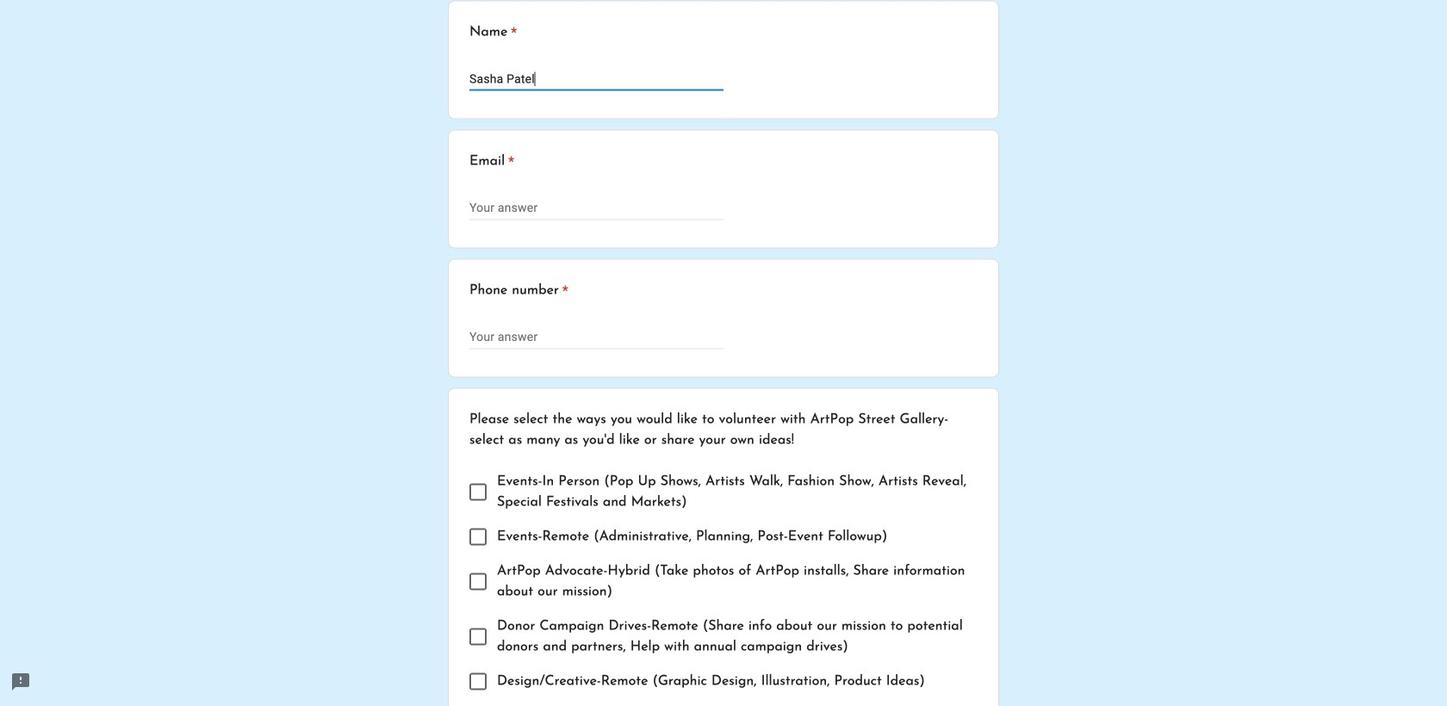 Task type: vqa. For each thing, say whether or not it's contained in the screenshot.
"Required question" element
yes



Task type: describe. For each thing, give the bounding box(es) containing it.
Design/Creative-Remote (Graphic Design, Illustration, Product Ideas) checkbox
[[469, 673, 487, 691]]

events-remote (administrative, planning, post-event followup) image
[[471, 530, 485, 544]]

ArtPop Advocate-Hybrid (Take photos of ArtPop installs, Share information about our mission) checkbox
[[469, 573, 487, 591]]

2 heading from the top
[[469, 151, 514, 172]]

donor campaign drives-remote (share info about our mission to potential donors and partners, help with annual campaign drives) image
[[471, 630, 485, 644]]

Donor Campaign Drives-Remote (Share info about our mission to potential donors and partners, Help with annual campaign drives) checkbox
[[469, 629, 487, 646]]

2 vertical spatial required question element
[[559, 281, 569, 301]]

report a problem to google image
[[10, 672, 31, 693]]

0 vertical spatial required question element
[[508, 22, 517, 43]]



Task type: locate. For each thing, give the bounding box(es) containing it.
1 vertical spatial heading
[[469, 151, 514, 172]]

artpop advocate-hybrid (take photos of artpop installs, share information about our mission) image
[[471, 575, 485, 589]]

Events-Remote (Administrative, Planning, Post-Event Followup) checkbox
[[469, 529, 487, 546]]

Events-In Person (Pop Up Shows, Artists Walk, Fashion Show, Artists Reveal, Special Festivals and Markets) checkbox
[[469, 484, 487, 501]]

None text field
[[469, 327, 724, 348]]

list
[[469, 465, 978, 706]]

heading
[[469, 22, 517, 43], [469, 151, 514, 172], [469, 281, 569, 301]]

3 heading from the top
[[469, 281, 569, 301]]

None text field
[[469, 69, 724, 89]]

None email field
[[469, 198, 724, 219]]

1 vertical spatial required question element
[[505, 151, 514, 172]]

1 heading from the top
[[469, 22, 517, 43]]

design/creative-remote (graphic design, illustration, product ideas) image
[[471, 675, 485, 689]]

events-in person (pop up shows, artists walk, fashion show, artists reveal, special festivals and markets) image
[[471, 486, 485, 499]]

0 vertical spatial heading
[[469, 22, 517, 43]]

required question element
[[508, 22, 517, 43], [505, 151, 514, 172], [559, 281, 569, 301]]

2 vertical spatial heading
[[469, 281, 569, 301]]



